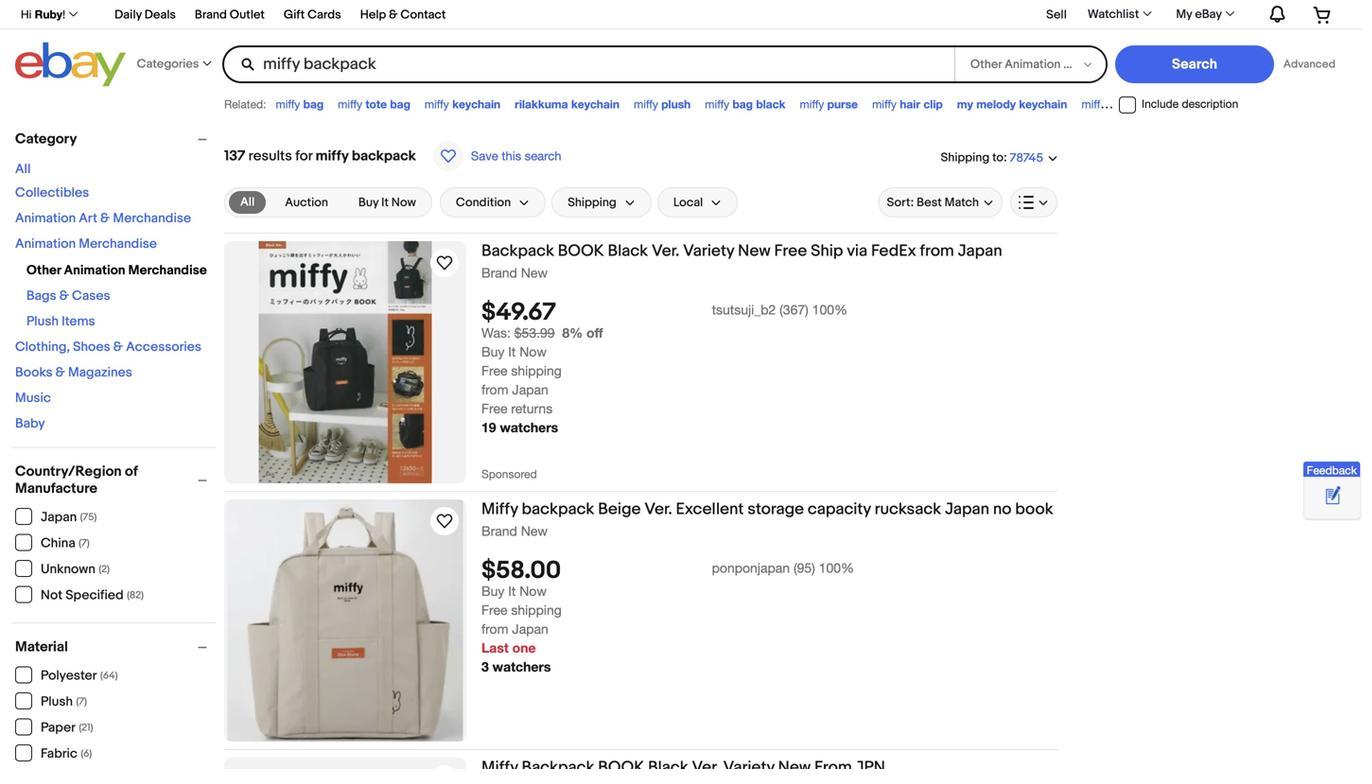 Task type: vqa. For each thing, say whether or not it's contained in the screenshot.


Task type: locate. For each thing, give the bounding box(es) containing it.
animation up cases
[[64, 263, 125, 279]]

brand down backpack
[[481, 265, 517, 280]]

1 vertical spatial animation
[[15, 236, 76, 252]]

2 vertical spatial animation
[[64, 263, 125, 279]]

backpack book black ver. variety new free ship via fedex from japan link
[[481, 241, 1058, 264]]

& right help
[[389, 8, 398, 22]]

0 vertical spatial ver.
[[652, 241, 679, 261]]

0 vertical spatial animation
[[15, 210, 76, 227]]

it down was:
[[508, 344, 516, 360]]

miffy left purse
[[800, 97, 824, 111]]

merchandise down animation art & merchandise link
[[79, 236, 157, 252]]

now
[[391, 195, 416, 210], [520, 344, 547, 360], [520, 583, 547, 599]]

now up one
[[520, 583, 547, 599]]

1 vertical spatial (7)
[[76, 696, 87, 708]]

0 vertical spatial brand
[[195, 8, 227, 22]]

137
[[224, 148, 245, 165]]

2 vertical spatial merchandise
[[128, 263, 207, 279]]

0 vertical spatial merchandise
[[113, 210, 191, 227]]

buy down was:
[[481, 344, 505, 360]]

off
[[587, 325, 603, 341]]

notifications image
[[1266, 5, 1287, 24]]

bag up 137 results for miffy backpack
[[303, 97, 324, 111]]

brand inside miffy  backpack beige ver. excellent storage capacity rucksack japan no book brand new
[[481, 523, 517, 539]]

& right art
[[100, 210, 110, 227]]

it right auction on the left top of the page
[[381, 195, 389, 210]]

backpack right the miffy
[[522, 499, 594, 519]]

shipping inside shipping to : 78745
[[941, 150, 990, 165]]

watchers
[[500, 420, 558, 435], [493, 659, 551, 675]]

japan up the china at the bottom left
[[41, 509, 77, 525]]

listing options selector. list view selected. image
[[1019, 195, 1049, 210]]

backpack up the buy it now link on the left top of page
[[352, 148, 416, 165]]

0 horizontal spatial all link
[[15, 161, 31, 177]]

0 vertical spatial (7)
[[79, 537, 90, 550]]

0 horizontal spatial shipping
[[568, 195, 617, 210]]

1 vertical spatial plush
[[41, 694, 73, 710]]

brand
[[195, 8, 227, 22], [481, 265, 517, 280], [481, 523, 517, 539]]

china
[[41, 535, 75, 551]]

ebay home image
[[15, 42, 126, 87]]

100% inside tsutsuji_b2 (367) 100% was: $53.99 8% off buy it now free shipping from japan free returns 19 watchers
[[812, 302, 848, 318]]

100%
[[812, 302, 848, 318], [819, 560, 854, 576]]

0 horizontal spatial keychain
[[452, 97, 501, 111]]

shipping left to
[[941, 150, 990, 165]]

2 horizontal spatial keychain
[[1019, 97, 1067, 111]]

include description
[[1142, 97, 1238, 110]]

miffy right for
[[316, 148, 349, 165]]

& inside other animation merchandise bags & cases plush items
[[59, 288, 69, 304]]

miffy left eco
[[1082, 97, 1106, 111]]

miffy right related:
[[276, 97, 300, 111]]

2 vertical spatial brand
[[481, 523, 517, 539]]

0 vertical spatial buy
[[358, 195, 379, 210]]

1 vertical spatial brand
[[481, 265, 517, 280]]

save this search button
[[427, 140, 567, 172]]

0 vertical spatial shipping
[[941, 150, 990, 165]]

new down backpack
[[521, 265, 548, 280]]

description
[[1182, 97, 1238, 110]]

100% right (367)
[[812, 302, 848, 318]]

miffy for miffy keychain
[[425, 97, 449, 111]]

polyester
[[41, 668, 97, 684]]

free up last
[[481, 602, 507, 618]]

0 vertical spatial all
[[15, 161, 31, 177]]

brand inside the backpack book black ver. variety new free ship via fedex from japan brand new
[[481, 265, 517, 280]]

black
[[608, 241, 648, 261]]

animation inside other animation merchandise bags & cases plush items
[[64, 263, 125, 279]]

it inside tsutsuji_b2 (367) 100% was: $53.99 8% off buy it now free shipping from japan free returns 19 watchers
[[508, 344, 516, 360]]

watchers down one
[[493, 659, 551, 675]]

2 vertical spatial it
[[508, 583, 516, 599]]

(367)
[[780, 302, 809, 318]]

japan inside the backpack book black ver. variety new free ship via fedex from japan brand new
[[958, 241, 1002, 261]]

from right fedex
[[920, 241, 954, 261]]

shipping inside dropdown button
[[568, 195, 617, 210]]

now down $53.99
[[520, 344, 547, 360]]

2 vertical spatial new
[[521, 523, 548, 539]]

china (7)
[[41, 535, 90, 551]]

1 vertical spatial from
[[481, 382, 508, 397]]

ver.
[[652, 241, 679, 261], [645, 499, 672, 519]]

1 horizontal spatial backpack
[[522, 499, 594, 519]]

1 vertical spatial watchers
[[493, 659, 551, 675]]

tsutsuji_b2
[[712, 302, 776, 318]]

miffy  backpack beige ver. excellent storage capacity rucksack japan no book link
[[481, 499, 1058, 523]]

purse
[[827, 97, 858, 111]]

cards
[[308, 8, 341, 22]]

main content containing $49.67
[[224, 121, 1058, 769]]

miffy for miffy tote bag
[[338, 97, 362, 111]]

1 horizontal spatial shipping
[[941, 150, 990, 165]]

not
[[41, 587, 63, 604]]

1 vertical spatial shipping
[[511, 602, 562, 618]]

other animation merchandise bags & cases plush items
[[26, 263, 207, 330]]

animation
[[15, 210, 76, 227], [15, 236, 76, 252], [64, 263, 125, 279]]

1 vertical spatial 100%
[[819, 560, 854, 576]]

keychain up save
[[452, 97, 501, 111]]

miffy right tote
[[425, 97, 449, 111]]

None submit
[[1115, 45, 1274, 83]]

tote
[[365, 97, 387, 111]]

shipping inside ponponjapan (95) 100% buy it now free shipping from japan last one 3 watchers
[[511, 602, 562, 618]]

all link down 137
[[229, 191, 266, 214]]

1 horizontal spatial keychain
[[571, 97, 620, 111]]

1 shipping from the top
[[511, 363, 562, 379]]

categories button
[[131, 44, 217, 85]]

1 vertical spatial ver.
[[645, 499, 672, 519]]

japan up one
[[512, 621, 548, 637]]

shoes
[[73, 339, 110, 355]]

1 horizontal spatial all link
[[229, 191, 266, 214]]

2 vertical spatial from
[[481, 621, 508, 637]]

magazines
[[68, 365, 132, 381]]

heading
[[481, 758, 885, 769]]

all link up collectibles link
[[15, 161, 31, 177]]

All selected text field
[[240, 194, 255, 211]]

accessories
[[126, 339, 201, 355]]

shipping up one
[[511, 602, 562, 618]]

buy inside ponponjapan (95) 100% buy it now free shipping from japan last one 3 watchers
[[481, 583, 505, 599]]

merchandise up accessories
[[128, 263, 207, 279]]

& inside collectibles animation art & merchandise
[[100, 210, 110, 227]]

my ebay
[[1176, 7, 1222, 22]]

miffy left plush
[[634, 97, 658, 111]]

(2)
[[99, 563, 110, 576]]

new up $58.00
[[521, 523, 548, 539]]

new inside miffy  backpack beige ver. excellent storage capacity rucksack japan no book brand new
[[521, 523, 548, 539]]

1 vertical spatial shipping
[[568, 195, 617, 210]]

(7) inside china (7)
[[79, 537, 90, 550]]

plush up paper
[[41, 694, 73, 710]]

bag
[[303, 97, 324, 111], [390, 97, 410, 111], [733, 97, 753, 111], [1132, 97, 1153, 111]]

19
[[481, 420, 496, 435]]

miffy plush
[[634, 97, 691, 111]]

shipping to : 78745
[[941, 150, 1043, 165]]

fedex
[[871, 241, 916, 261]]

brand inside account navigation
[[195, 8, 227, 22]]

1 keychain from the left
[[452, 97, 501, 111]]

from up last
[[481, 621, 508, 637]]

main content
[[224, 121, 1058, 769]]

local button
[[657, 187, 738, 218]]

merchandise inside collectibles animation art & merchandise
[[113, 210, 191, 227]]

miffy link
[[1167, 97, 1265, 111]]

fabric (6)
[[41, 746, 92, 762]]

0 horizontal spatial backpack
[[352, 148, 416, 165]]

banner
[[10, 0, 1347, 92]]

1 vertical spatial now
[[520, 344, 547, 360]]

hair
[[900, 97, 920, 111]]

animation for other animation merchandise bags & cases plush items
[[64, 263, 125, 279]]

free left ship
[[774, 241, 807, 261]]

backpack book black ver. variety new free ship via fedex from japan heading
[[481, 241, 1002, 261]]

collectibles animation art & merchandise
[[15, 185, 191, 227]]

keychain down search for anything text field
[[571, 97, 620, 111]]

keychain right melody
[[1019, 97, 1067, 111]]

brand outlet
[[195, 8, 265, 22]]

japan inside ponponjapan (95) 100% buy it now free shipping from japan last one 3 watchers
[[512, 621, 548, 637]]

from up 19
[[481, 382, 508, 397]]

buy up last
[[481, 583, 505, 599]]

ver. right black
[[652, 241, 679, 261]]

buy inside tsutsuji_b2 (367) 100% was: $53.99 8% off buy it now free shipping from japan free returns 19 watchers
[[481, 344, 505, 360]]

collectibles link
[[15, 185, 89, 201]]

2 keychain from the left
[[571, 97, 620, 111]]

100% right (95)
[[819, 560, 854, 576]]

specified
[[66, 587, 124, 604]]

animation inside collectibles animation art & merchandise
[[15, 210, 76, 227]]

miffy
[[276, 97, 300, 111], [338, 97, 362, 111], [425, 97, 449, 111], [634, 97, 658, 111], [705, 97, 729, 111], [800, 97, 824, 111], [872, 97, 897, 111], [1082, 97, 1106, 111], [1167, 97, 1194, 111], [316, 148, 349, 165]]

bag right tote
[[390, 97, 410, 111]]

(7) down polyester (64)
[[76, 696, 87, 708]]

my melody keychain
[[957, 97, 1067, 111]]

1 vertical spatial merchandise
[[79, 236, 157, 252]]

1 vertical spatial all link
[[229, 191, 266, 214]]

related:
[[224, 97, 266, 111]]

japan (75)
[[41, 509, 97, 525]]

material button
[[15, 639, 216, 656]]

1 vertical spatial new
[[521, 265, 548, 280]]

daily deals link
[[115, 5, 176, 27]]

all down 137
[[240, 195, 255, 210]]

daily
[[115, 8, 142, 22]]

miffy for miffy purse
[[800, 97, 824, 111]]

miffy right plush
[[705, 97, 729, 111]]

0 vertical spatial now
[[391, 195, 416, 210]]

2 shipping from the top
[[511, 602, 562, 618]]

0 vertical spatial from
[[920, 241, 954, 261]]

all up collectibles link
[[15, 161, 31, 177]]

advanced
[[1284, 58, 1336, 71]]

ver. inside the backpack book black ver. variety new free ship via fedex from japan brand new
[[652, 241, 679, 261]]

clothing, shoes & accessories link
[[15, 339, 201, 355]]

miffy left tote
[[338, 97, 362, 111]]

it up one
[[508, 583, 516, 599]]

free inside ponponjapan (95) 100% buy it now free shipping from japan last one 3 watchers
[[481, 602, 507, 618]]

it inside ponponjapan (95) 100% buy it now free shipping from japan last one 3 watchers
[[508, 583, 516, 599]]

miffy left hair
[[872, 97, 897, 111]]

brand left outlet
[[195, 8, 227, 22]]

japan
[[958, 241, 1002, 261], [512, 382, 548, 397], [945, 499, 990, 519], [41, 509, 77, 525], [512, 621, 548, 637]]

black
[[756, 97, 786, 111]]

0 vertical spatial plush
[[26, 314, 59, 330]]

& right bags
[[59, 288, 69, 304]]

1 horizontal spatial all
[[240, 195, 255, 210]]

buy right auction on the left top of the page
[[358, 195, 379, 210]]

melody
[[976, 97, 1016, 111]]

ver. inside miffy  backpack beige ver. excellent storage capacity rucksack japan no book brand new
[[645, 499, 672, 519]]

miffy keychain
[[425, 97, 501, 111]]

miffy for miffy plush
[[634, 97, 658, 111]]

animation merchandise link
[[15, 236, 157, 252]]

bag left black
[[733, 97, 753, 111]]

it
[[381, 195, 389, 210], [508, 344, 516, 360], [508, 583, 516, 599]]

keychain for miffy keychain
[[452, 97, 501, 111]]

miffy for miffy eco bag
[[1082, 97, 1106, 111]]

cases
[[72, 288, 110, 304]]

watchers down returns at the left of page
[[500, 420, 558, 435]]

1 vertical spatial it
[[508, 344, 516, 360]]

(7) for plush
[[76, 696, 87, 708]]

plush up clothing,
[[26, 314, 59, 330]]

japan down match
[[958, 241, 1002, 261]]

1 vertical spatial buy
[[481, 344, 505, 360]]

(64)
[[100, 670, 118, 682]]

brand down the miffy
[[481, 523, 517, 539]]

animation down collectibles
[[15, 210, 76, 227]]

help & contact link
[[360, 5, 446, 27]]

shipping up book
[[568, 195, 617, 210]]

1 vertical spatial all
[[240, 195, 255, 210]]

new right variety
[[738, 241, 771, 261]]

!
[[62, 8, 65, 21]]

book
[[558, 241, 604, 261]]

books
[[15, 365, 53, 381]]

returns
[[511, 401, 553, 416]]

japan up returns at the left of page
[[512, 382, 548, 397]]

now left condition
[[391, 195, 416, 210]]

2 vertical spatial buy
[[481, 583, 505, 599]]

& right shoes
[[113, 339, 123, 355]]

ponponjapan (95) 100% buy it now free shipping from japan last one 3 watchers
[[481, 560, 854, 675]]

now inside tsutsuji_b2 (367) 100% was: $53.99 8% off buy it now free shipping from japan free returns 19 watchers
[[520, 344, 547, 360]]

animation up other
[[15, 236, 76, 252]]

2 vertical spatial now
[[520, 583, 547, 599]]

miffy hair clip
[[872, 97, 943, 111]]

8%
[[562, 325, 583, 341]]

help
[[360, 8, 386, 22]]

shipping down $53.99
[[511, 363, 562, 379]]

watch backpack book black ver. variety new free ship via fedex from japan image
[[433, 252, 456, 274]]

100% inside ponponjapan (95) 100% buy it now free shipping from japan last one 3 watchers
[[819, 560, 854, 576]]

miffy right eco
[[1167, 97, 1194, 111]]

merchandise right art
[[113, 210, 191, 227]]

1 vertical spatial backpack
[[522, 499, 594, 519]]

shipping
[[511, 363, 562, 379], [511, 602, 562, 618]]

(7) right the china at the bottom left
[[79, 537, 90, 550]]

0 vertical spatial shipping
[[511, 363, 562, 379]]

clothing,
[[15, 339, 70, 355]]

japan left no
[[945, 499, 990, 519]]

free down was:
[[481, 363, 507, 379]]

ver. right the beige at the left
[[645, 499, 672, 519]]

0 vertical spatial watchers
[[500, 420, 558, 435]]

(7) inside plush (7)
[[76, 696, 87, 708]]

bag right eco
[[1132, 97, 1153, 111]]

0 vertical spatial 100%
[[812, 302, 848, 318]]

137 results for miffy backpack
[[224, 148, 416, 165]]



Task type: describe. For each thing, give the bounding box(es) containing it.
miffy tote bag
[[338, 97, 410, 111]]

not specified (82)
[[41, 587, 144, 604]]

(21)
[[79, 722, 93, 734]]

watchlist link
[[1077, 3, 1160, 26]]

ebay
[[1195, 7, 1222, 22]]

ver. for $58.00
[[645, 499, 672, 519]]

country/region of manufacture button
[[15, 463, 216, 497]]

3 keychain from the left
[[1019, 97, 1067, 111]]

category button
[[15, 131, 216, 148]]

ponponjapan
[[712, 560, 790, 576]]

1 bag from the left
[[303, 97, 324, 111]]

save
[[471, 149, 498, 163]]

baby
[[15, 416, 45, 432]]

sort:
[[887, 195, 914, 210]]

account navigation
[[10, 0, 1347, 29]]

other
[[26, 263, 61, 279]]

sell
[[1046, 7, 1067, 22]]

condition button
[[440, 187, 546, 218]]

watchers inside tsutsuji_b2 (367) 100% was: $53.99 8% off buy it now free shipping from japan free returns 19 watchers
[[500, 420, 558, 435]]

miffy bag black
[[705, 97, 786, 111]]

(95)
[[794, 560, 815, 576]]

via
[[847, 241, 868, 261]]

miffy  backpack beige ver. excellent storage capacity rucksack japan no book heading
[[481, 499, 1053, 519]]

all inside "all" link
[[240, 195, 255, 210]]

animation art & merchandise link
[[15, 210, 191, 227]]

shipping inside tsutsuji_b2 (367) 100% was: $53.99 8% off buy it now free shipping from japan free returns 19 watchers
[[511, 363, 562, 379]]

capacity
[[808, 499, 871, 519]]

backpack book black ver. variety new free ship via fedex from japan image
[[259, 241, 432, 483]]

shipping for shipping to : 78745
[[941, 150, 990, 165]]

ver. for $49.67
[[652, 241, 679, 261]]

art
[[79, 210, 97, 227]]

plush items link
[[26, 314, 95, 330]]

music
[[15, 390, 51, 406]]

backpack inside miffy  backpack beige ver. excellent storage capacity rucksack japan no book brand new
[[522, 499, 594, 519]]

sort: best match button
[[878, 187, 1003, 218]]

daily deals
[[115, 8, 176, 22]]

backpack book black ver. variety new free ship via fedex from japan brand new
[[481, 241, 1002, 280]]

100% for ponponjapan (95) 100% buy it now free shipping from japan last one 3 watchers
[[819, 560, 854, 576]]

banner containing watchlist
[[10, 0, 1347, 92]]

watch miffy  backpack beige ver. excellent storage capacity rucksack japan no book image
[[433, 510, 456, 533]]

miffy  backpack beige ver. excellent storage capacity rucksack japan no book image
[[227, 499, 463, 742]]

miffy for miffy hair clip
[[872, 97, 897, 111]]

& right the 'books'
[[55, 365, 65, 381]]

$53.99
[[514, 325, 555, 341]]

watchers inside ponponjapan (95) 100% buy it now free shipping from japan last one 3 watchers
[[493, 659, 551, 675]]

animation for collectibles animation art & merchandise
[[15, 210, 76, 227]]

0 vertical spatial it
[[381, 195, 389, 210]]

rucksack
[[875, 499, 941, 519]]

3 bag from the left
[[733, 97, 753, 111]]

match
[[945, 195, 979, 210]]

now inside ponponjapan (95) 100% buy it now free shipping from japan last one 3 watchers
[[520, 583, 547, 599]]

plush inside other animation merchandise bags & cases plush items
[[26, 314, 59, 330]]

from inside tsutsuji_b2 (367) 100% was: $53.99 8% off buy it now free shipping from japan free returns 19 watchers
[[481, 382, 508, 397]]

78745
[[1010, 151, 1043, 165]]

0 vertical spatial backpack
[[352, 148, 416, 165]]

(75)
[[80, 511, 97, 524]]

unknown (2)
[[41, 561, 110, 578]]

animation merchandise
[[15, 236, 157, 252]]

categories
[[137, 57, 199, 71]]

bags & cases link
[[26, 288, 110, 304]]

feedback
[[1307, 463, 1357, 477]]

paper
[[41, 720, 76, 736]]

tsutsuji_b2 (367) 100% was: $53.99 8% off buy it now free shipping from japan free returns 19 watchers
[[481, 302, 848, 435]]

bags
[[26, 288, 56, 304]]

keychain for rilakkuma keychain
[[571, 97, 620, 111]]

from inside the backpack book black ver. variety new free ship via fedex from japan brand new
[[920, 241, 954, 261]]

baby link
[[15, 416, 45, 432]]

hi ruby !
[[21, 8, 65, 21]]

plush (7)
[[41, 694, 87, 710]]

items
[[62, 314, 95, 330]]

gift
[[284, 8, 305, 22]]

outlet
[[230, 8, 265, 22]]

this
[[502, 149, 521, 163]]

music link
[[15, 390, 51, 406]]

help & contact
[[360, 8, 446, 22]]

merchandise inside other animation merchandise bags & cases plush items
[[128, 263, 207, 279]]

paper (21)
[[41, 720, 93, 736]]

for
[[295, 148, 312, 165]]

country/region
[[15, 463, 122, 480]]

buy it now
[[358, 195, 416, 210]]

miffy for miffy bag
[[276, 97, 300, 111]]

local
[[673, 195, 703, 210]]

from inside ponponjapan (95) 100% buy it now free shipping from japan last one 3 watchers
[[481, 621, 508, 637]]

(7) for china
[[79, 537, 90, 550]]

shipping button
[[552, 187, 652, 218]]

collectibles
[[15, 185, 89, 201]]

Search for anything text field
[[225, 47, 952, 81]]

contact
[[401, 8, 446, 22]]

advanced link
[[1274, 45, 1345, 83]]

condition
[[456, 195, 511, 210]]

miffy  backpack beige ver. excellent storage capacity rucksack japan no book brand new
[[481, 499, 1053, 539]]

japan inside tsutsuji_b2 (367) 100% was: $53.99 8% off buy it now free shipping from japan free returns 19 watchers
[[512, 382, 548, 397]]

of
[[125, 463, 138, 480]]

backpack
[[481, 241, 554, 261]]

rilakkuma keychain
[[515, 97, 620, 111]]

miffy
[[481, 499, 518, 519]]

japan inside miffy  backpack beige ver. excellent storage capacity rucksack japan no book brand new
[[945, 499, 990, 519]]

watchlist
[[1088, 7, 1139, 22]]

free up 19
[[481, 401, 507, 416]]

miffy for miffy
[[1167, 97, 1194, 111]]

2 bag from the left
[[390, 97, 410, 111]]

include
[[1142, 97, 1179, 110]]

my ebay link
[[1166, 3, 1243, 26]]

auction link
[[274, 191, 340, 214]]

$49.67
[[481, 298, 556, 327]]

clothing, shoes & accessories books & magazines music baby
[[15, 339, 201, 432]]

rilakkuma
[[515, 97, 568, 111]]

one
[[512, 640, 536, 656]]

100% for tsutsuji_b2 (367) 100% was: $53.99 8% off buy it now free shipping from japan free returns 19 watchers
[[812, 302, 848, 318]]

0 vertical spatial new
[[738, 241, 771, 261]]

shipping for shipping
[[568, 195, 617, 210]]

& inside account navigation
[[389, 8, 398, 22]]

0 horizontal spatial all
[[15, 161, 31, 177]]

free inside the backpack book black ver. variety new free ship via fedex from japan brand new
[[774, 241, 807, 261]]

4 bag from the left
[[1132, 97, 1153, 111]]

deals
[[144, 8, 176, 22]]

to
[[992, 150, 1004, 165]]

eco
[[1109, 97, 1129, 111]]

results
[[248, 148, 292, 165]]

sort: best match
[[887, 195, 979, 210]]

0 vertical spatial all link
[[15, 161, 31, 177]]

miffy for miffy bag black
[[705, 97, 729, 111]]

:
[[1004, 150, 1007, 165]]

miffy bag
[[276, 97, 324, 111]]

variety
[[683, 241, 734, 261]]

buy it now link
[[347, 191, 427, 214]]



